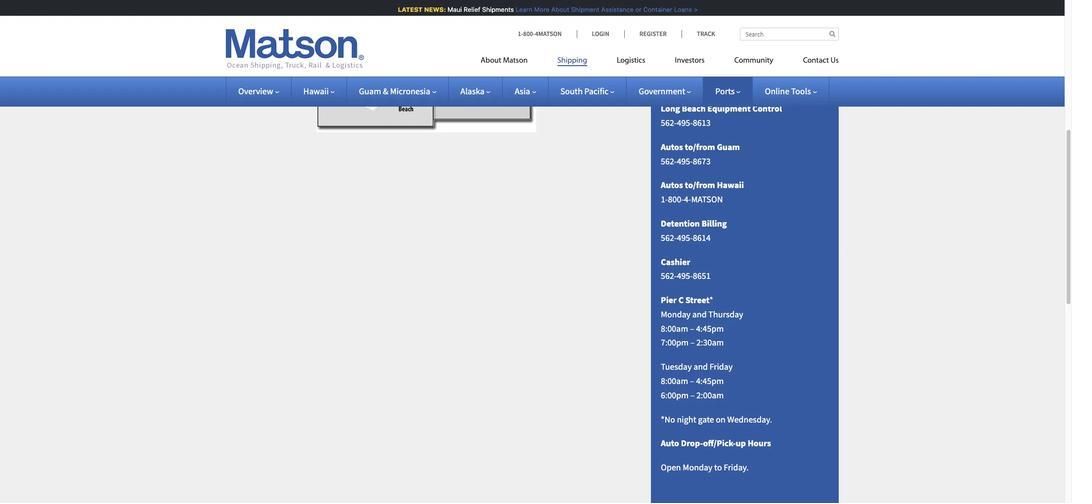 Task type: vqa. For each thing, say whether or not it's contained in the screenshot.


Task type: locate. For each thing, give the bounding box(es) containing it.
about
[[547, 5, 565, 13], [481, 57, 501, 65]]

–
[[690, 323, 694, 334], [690, 337, 695, 349], [690, 376, 694, 387], [690, 390, 695, 401]]

inbound
[[705, 26, 738, 38], [705, 65, 738, 76]]

and
[[692, 309, 707, 320], [694, 361, 708, 373]]

containers inbound guam 562-495-8673
[[661, 65, 763, 90]]

495- down detention
[[677, 232, 693, 244]]

0 vertical spatial 8673
[[693, 79, 711, 90]]

containers
[[661, 26, 704, 38], [661, 65, 704, 76]]

2 4:45pm from the top
[[696, 376, 724, 387]]

800-
[[523, 30, 535, 38], [668, 194, 684, 205]]

495- down cashier
[[677, 271, 693, 282]]

to
[[714, 462, 722, 474]]

4:45pm up 2:30am
[[696, 323, 724, 334]]

pier
[[661, 295, 677, 306]]

latest
[[394, 5, 418, 13]]

6 562- from the top
[[661, 271, 677, 282]]

0 vertical spatial monday
[[661, 309, 691, 320]]

2 containers from the top
[[661, 65, 704, 76]]

2 inbound from the top
[[705, 65, 738, 76]]

autos
[[661, 141, 683, 153], [661, 180, 683, 191]]

0 vertical spatial 1-
[[518, 30, 523, 38]]

to/from down 8613
[[685, 141, 715, 153]]

beach
[[682, 103, 706, 114]]

1 vertical spatial 1-
[[661, 194, 668, 205]]

8:00am up 7:00pm
[[661, 323, 688, 334]]

guam inside containers inbound guam 562-495-8673
[[740, 65, 763, 76]]

inbound up ports
[[705, 65, 738, 76]]

495- inside cashier 562-495-8651
[[677, 271, 693, 282]]

containers down loans
[[661, 26, 704, 38]]

alaska
[[460, 86, 485, 97]]

562- inside autos to/from guam 562-495-8673
[[661, 155, 677, 167]]

overview
[[238, 86, 273, 97]]

800- up detention
[[668, 194, 684, 205]]

8673 inside containers inbound guam 562-495-8673
[[693, 79, 711, 90]]

2 8673 from the top
[[693, 155, 711, 167]]

495- down beach
[[677, 117, 693, 128]]

5 562- from the top
[[661, 232, 677, 244]]

4-
[[684, 194, 691, 205]]

0 vertical spatial 800-
[[523, 30, 535, 38]]

tuesday and friday 8:00am – 4:45pm 6:00pm – 2:00am
[[661, 361, 733, 401]]

1 horizontal spatial 800-
[[668, 194, 684, 205]]

guam & micronesia
[[359, 86, 430, 97]]

asia link
[[515, 86, 536, 97]]

4 495- from the top
[[677, 155, 693, 167]]

0 vertical spatial about
[[547, 5, 565, 13]]

1 vertical spatial 800-
[[668, 194, 684, 205]]

night
[[677, 414, 696, 425]]

guam up ports link
[[740, 65, 763, 76]]

495- down investors link
[[677, 79, 693, 90]]

5 495- from the top
[[677, 232, 693, 244]]

monday inside the pier c street * monday and thursday 8:00am – 4:45pm 7:00pm – 2:30am
[[661, 309, 691, 320]]

shipping link
[[543, 52, 602, 72]]

hawaii for autos to/from hawaii 1-800-4-matson
[[717, 180, 744, 191]]

2 8:00am from the top
[[661, 376, 688, 387]]

guam & micronesia link
[[359, 86, 436, 97]]

495- inside long beach equipment control 562-495-8613
[[677, 117, 693, 128]]

562- down cashier
[[661, 271, 677, 282]]

– left 2:30am
[[690, 337, 695, 349]]

– down the street
[[690, 323, 694, 334]]

1 to/from from the top
[[685, 141, 715, 153]]

0 vertical spatial and
[[692, 309, 707, 320]]

us
[[831, 57, 839, 65]]

containers for containers inbound hawaii
[[661, 26, 704, 38]]

hawaii up matson at the top right
[[717, 180, 744, 191]]

inbound down 8612
[[705, 26, 738, 38]]

8:00am inside the pier c street * monday and thursday 8:00am – 4:45pm 7:00pm – 2:30am
[[661, 323, 688, 334]]

to/from for 4-
[[685, 180, 715, 191]]

tuesday
[[661, 361, 692, 373]]

friday.
[[724, 462, 749, 474]]

0 vertical spatial 8:00am
[[661, 323, 688, 334]]

guam down long beach equipment control 562-495-8613
[[717, 141, 740, 153]]

investors
[[675, 57, 705, 65]]

&
[[383, 86, 388, 97]]

562-
[[661, 2, 677, 13], [661, 79, 677, 90], [661, 117, 677, 128], [661, 155, 677, 167], [661, 232, 677, 244], [661, 271, 677, 282]]

1 4:45pm from the top
[[696, 323, 724, 334]]

2 562- from the top
[[661, 79, 677, 90]]

*
[[710, 295, 713, 306]]

8673
[[693, 79, 711, 90], [693, 155, 711, 167]]

1 vertical spatial to/from
[[685, 180, 715, 191]]

contact
[[803, 57, 829, 65]]

495-
[[677, 2, 693, 13], [677, 79, 693, 90], [677, 117, 693, 128], [677, 155, 693, 167], [677, 232, 693, 244], [677, 271, 693, 282]]

2 to/from from the top
[[685, 180, 715, 191]]

1 vertical spatial and
[[694, 361, 708, 373]]

1 8673 from the top
[[693, 79, 711, 90]]

investors link
[[660, 52, 720, 72]]

containers inbound hawaii
[[661, 26, 767, 38]]

1 horizontal spatial 1-
[[661, 194, 668, 205]]

800- inside autos to/from hawaii 1-800-4-matson
[[668, 194, 684, 205]]

2 vertical spatial hawaii
[[717, 180, 744, 191]]

495- inside autos to/from guam 562-495-8673
[[677, 155, 693, 167]]

0 vertical spatial hawaii
[[740, 26, 767, 38]]

autos down long
[[661, 141, 683, 153]]

8:00am up 6:00pm
[[661, 376, 688, 387]]

1 horizontal spatial about
[[547, 5, 565, 13]]

top menu navigation
[[481, 52, 839, 72]]

562- inside detention billing 562-495-8614
[[661, 232, 677, 244]]

hawaii down blue matson logo with ocean, shipping, truck, rail and logistics written beneath it.
[[303, 86, 329, 97]]

None search field
[[740, 28, 839, 41]]

0 vertical spatial guam
[[740, 65, 763, 76]]

asia
[[515, 86, 530, 97]]

autos inside autos to/from guam 562-495-8673
[[661, 141, 683, 153]]

long beach image
[[316, 0, 536, 132]]

3 562- from the top
[[661, 117, 677, 128]]

autos inside autos to/from hawaii 1-800-4-matson
[[661, 180, 683, 191]]

and left friday
[[694, 361, 708, 373]]

guam left &
[[359, 86, 381, 97]]

2:00am
[[697, 390, 724, 401]]

8673 inside autos to/from guam 562-495-8673
[[693, 155, 711, 167]]

to/from inside autos to/from hawaii 1-800-4-matson
[[685, 180, 715, 191]]

blue matson logo with ocean, shipping, truck, rail and logistics written beneath it. image
[[226, 29, 364, 70]]

562- inside containers inbound guam 562-495-8673
[[661, 79, 677, 90]]

6 495- from the top
[[677, 271, 693, 282]]

562- up long
[[661, 79, 677, 90]]

1 8:00am from the top
[[661, 323, 688, 334]]

– down the tuesday
[[690, 376, 694, 387]]

monday left the to
[[683, 462, 713, 474]]

495- up autos to/from hawaii 1-800-4-matson
[[677, 155, 693, 167]]

about right more
[[547, 5, 565, 13]]

0 vertical spatial 4:45pm
[[696, 323, 724, 334]]

register
[[640, 30, 667, 38]]

1-
[[518, 30, 523, 38], [661, 194, 668, 205]]

2 autos from the top
[[661, 180, 683, 191]]

hawaii inside autos to/from hawaii 1-800-4-matson
[[717, 180, 744, 191]]

8673 left ports
[[693, 79, 711, 90]]

to/from
[[685, 141, 715, 153], [685, 180, 715, 191]]

and down the street
[[692, 309, 707, 320]]

1 vertical spatial autos
[[661, 180, 683, 191]]

562- left ">"
[[661, 2, 677, 13]]

– left 2:00am
[[690, 390, 695, 401]]

0 horizontal spatial about
[[481, 57, 501, 65]]

drop-
[[681, 438, 703, 450]]

off/pick-
[[703, 438, 736, 450]]

1 containers from the top
[[661, 26, 704, 38]]

0 vertical spatial to/from
[[685, 141, 715, 153]]

800- down more
[[523, 30, 535, 38]]

hawaii up community
[[740, 26, 767, 38]]

monday
[[661, 309, 691, 320], [683, 462, 713, 474]]

1 vertical spatial 4:45pm
[[696, 376, 724, 387]]

8673 up autos to/from hawaii 1-800-4-matson
[[693, 155, 711, 167]]

1 inbound from the top
[[705, 26, 738, 38]]

containers up government link
[[661, 65, 704, 76]]

to/from for 8673
[[685, 141, 715, 153]]

containers inside containers inbound guam 562-495-8673
[[661, 65, 704, 76]]

up
[[736, 438, 746, 450]]

monday down c
[[661, 309, 691, 320]]

562- down detention
[[661, 232, 677, 244]]

562- inside cashier 562-495-8651
[[661, 271, 677, 282]]

8:00am
[[661, 323, 688, 334], [661, 376, 688, 387]]

street
[[686, 295, 710, 306]]

495- up the track link
[[677, 2, 693, 13]]

8673 for to/from
[[693, 155, 711, 167]]

562- up autos to/from hawaii 1-800-4-matson
[[661, 155, 677, 167]]

0 vertical spatial containers
[[661, 26, 704, 38]]

0 vertical spatial inbound
[[705, 26, 738, 38]]

4:45pm up 2:00am
[[696, 376, 724, 387]]

1 vertical spatial about
[[481, 57, 501, 65]]

logistics
[[617, 57, 645, 65]]

south pacific
[[560, 86, 609, 97]]

hours
[[748, 438, 771, 450]]

containers for containers inbound guam 562-495-8673
[[661, 65, 704, 76]]

1 vertical spatial 8:00am
[[661, 376, 688, 387]]

4 562- from the top
[[661, 155, 677, 167]]

2 495- from the top
[[677, 79, 693, 90]]

8613
[[693, 117, 711, 128]]

about inside "link"
[[481, 57, 501, 65]]

inbound inside containers inbound guam 562-495-8673
[[705, 65, 738, 76]]

Search search field
[[740, 28, 839, 41]]

1 vertical spatial containers
[[661, 65, 704, 76]]

4:45pm inside tuesday and friday 8:00am – 4:45pm 6:00pm – 2:00am
[[696, 376, 724, 387]]

2 vertical spatial guam
[[717, 141, 740, 153]]

to/from inside autos to/from guam 562-495-8673
[[685, 141, 715, 153]]

community
[[734, 57, 773, 65]]

loans
[[670, 5, 688, 13]]

to/from up matson at the top right
[[685, 180, 715, 191]]

pacific
[[584, 86, 609, 97]]

1 vertical spatial 8673
[[693, 155, 711, 167]]

4:45pm inside the pier c street * monday and thursday 8:00am – 4:45pm 7:00pm – 2:30am
[[696, 323, 724, 334]]

shipment
[[567, 5, 595, 13]]

container
[[639, 5, 668, 13]]

8614
[[693, 232, 711, 244]]

track
[[697, 30, 715, 38]]

562- down long
[[661, 117, 677, 128]]

guam inside autos to/from guam 562-495-8673
[[717, 141, 740, 153]]

1- left 4-
[[661, 194, 668, 205]]

3 495- from the top
[[677, 117, 693, 128]]

0 vertical spatial autos
[[661, 141, 683, 153]]

495- inside detention billing 562-495-8614
[[677, 232, 693, 244]]

0 horizontal spatial 800-
[[523, 30, 535, 38]]

learn more about shipment assistance or container loans > link
[[512, 5, 694, 13]]

1- down learn
[[518, 30, 523, 38]]

8673 for inbound
[[693, 79, 711, 90]]

guam for containers inbound guam
[[740, 65, 763, 76]]

open monday to friday.
[[661, 462, 749, 474]]

*no night gate on wednesday.
[[661, 414, 772, 425]]

1 autos from the top
[[661, 141, 683, 153]]

1 vertical spatial inbound
[[705, 65, 738, 76]]

autos up detention
[[661, 180, 683, 191]]

about left the matson
[[481, 57, 501, 65]]



Task type: describe. For each thing, give the bounding box(es) containing it.
1 vertical spatial hawaii
[[303, 86, 329, 97]]

about matson link
[[481, 52, 543, 72]]

1-800-4matson
[[518, 30, 562, 38]]

login link
[[577, 30, 624, 38]]

8:00am inside tuesday and friday 8:00am – 4:45pm 6:00pm – 2:00am
[[661, 376, 688, 387]]

1 vertical spatial guam
[[359, 86, 381, 97]]

*no
[[661, 414, 675, 425]]

auto
[[661, 438, 679, 450]]

contact us
[[803, 57, 839, 65]]

tools
[[791, 86, 811, 97]]

autos for 800-
[[661, 180, 683, 191]]

online tools
[[765, 86, 811, 97]]

8612
[[693, 2, 711, 13]]

register link
[[624, 30, 682, 38]]

ports link
[[715, 86, 741, 97]]

micronesia
[[390, 86, 430, 97]]

relief
[[460, 5, 476, 13]]

detention
[[661, 218, 700, 229]]

hawaii link
[[303, 86, 335, 97]]

government
[[639, 86, 685, 97]]

7:00pm
[[661, 337, 689, 349]]

long
[[661, 103, 680, 114]]

thursday
[[708, 309, 743, 320]]

search image
[[829, 31, 835, 37]]

gate
[[698, 414, 714, 425]]

open
[[661, 462, 681, 474]]

inbound for hawaii
[[705, 26, 738, 38]]

hawaii for containers inbound hawaii
[[740, 26, 767, 38]]

1 562- from the top
[[661, 2, 677, 13]]

1 495- from the top
[[677, 2, 693, 13]]

about matson
[[481, 57, 528, 65]]

562-495-8612
[[661, 2, 711, 13]]

south
[[560, 86, 583, 97]]

2:30am
[[697, 337, 724, 349]]

cashier
[[661, 256, 690, 268]]

shipments
[[478, 5, 510, 13]]

logistics link
[[602, 52, 660, 72]]

learn
[[512, 5, 528, 13]]

and inside tuesday and friday 8:00am – 4:45pm 6:00pm – 2:00am
[[694, 361, 708, 373]]

ports
[[715, 86, 735, 97]]

contact us link
[[788, 52, 839, 72]]

autos for 495-
[[661, 141, 683, 153]]

latest news: maui relief shipments learn more about shipment assistance or container loans >
[[394, 5, 694, 13]]

cashier 562-495-8651
[[661, 256, 711, 282]]

news:
[[420, 5, 442, 13]]

1 vertical spatial monday
[[683, 462, 713, 474]]

south pacific link
[[560, 86, 615, 97]]

alaska link
[[460, 86, 491, 97]]

0 horizontal spatial 1-
[[518, 30, 523, 38]]

billing
[[702, 218, 727, 229]]

inbound for guam
[[705, 65, 738, 76]]

562- inside long beach equipment control 562-495-8613
[[661, 117, 677, 128]]

autos to/from guam 562-495-8673
[[661, 141, 740, 167]]

4matson
[[535, 30, 562, 38]]

community link
[[720, 52, 788, 72]]

and inside the pier c street * monday and thursday 8:00am – 4:45pm 7:00pm – 2:30am
[[692, 309, 707, 320]]

detention billing 562-495-8614
[[661, 218, 727, 244]]

8651
[[693, 271, 711, 282]]

or
[[631, 5, 637, 13]]

wednesday.
[[727, 414, 772, 425]]

control
[[753, 103, 782, 114]]

assistance
[[597, 5, 630, 13]]

matson
[[691, 194, 723, 205]]

autos to/from hawaii 1-800-4-matson
[[661, 180, 744, 205]]

auto drop-off/pick-up hours
[[661, 438, 771, 450]]

pier c street * monday and thursday 8:00am – 4:45pm 7:00pm – 2:30am
[[661, 295, 743, 349]]

more
[[530, 5, 545, 13]]

1-800-4matson link
[[518, 30, 577, 38]]

online
[[765, 86, 789, 97]]

c
[[679, 295, 684, 306]]

shipping
[[557, 57, 587, 65]]

login
[[592, 30, 609, 38]]

matson
[[503, 57, 528, 65]]

track link
[[682, 30, 715, 38]]

guam for autos to/from guam
[[717, 141, 740, 153]]

>
[[690, 5, 694, 13]]

on
[[716, 414, 726, 425]]

maui
[[443, 5, 458, 13]]

equipment
[[708, 103, 751, 114]]

long beach equipment control 562-495-8613
[[661, 103, 782, 128]]

1- inside autos to/from hawaii 1-800-4-matson
[[661, 194, 668, 205]]

online tools link
[[765, 86, 817, 97]]

overview link
[[238, 86, 279, 97]]

495- inside containers inbound guam 562-495-8673
[[677, 79, 693, 90]]

friday
[[710, 361, 733, 373]]

6:00pm
[[661, 390, 689, 401]]



